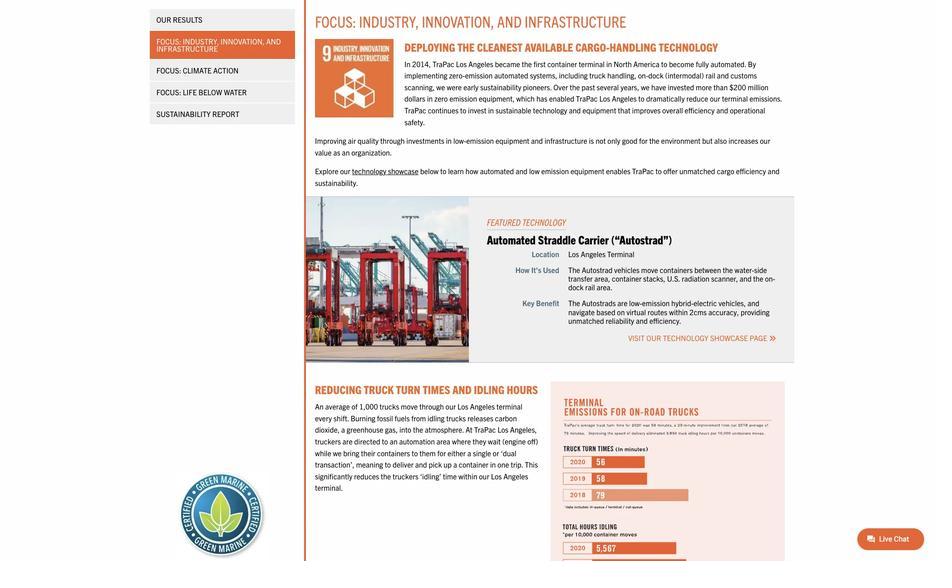 Task type: locate. For each thing, give the bounding box(es) containing it.
0 horizontal spatial move
[[401, 402, 418, 411]]

1 vertical spatial container
[[612, 274, 642, 283]]

0 vertical spatial trucks
[[380, 402, 399, 411]]

up
[[444, 460, 452, 470]]

unmatched inside the autostrads are low-emission hybrid-electric vehicles, and navigate based on virtual routes within 2cms accuracy, providing unmatched reliability and efficiency.
[[568, 316, 604, 325]]

0 horizontal spatial rail
[[585, 283, 595, 292]]

deliver
[[393, 460, 414, 470]]

0 vertical spatial are
[[618, 299, 628, 308]]

one
[[498, 460, 509, 470]]

innovation, up the
[[422, 12, 494, 31]]

los up releases
[[458, 402, 468, 411]]

unmatched inside below to learn how automated and low emission equipment enables trapac to offer unmatched cargo efficiency and sustainability.
[[680, 167, 715, 176]]

focus:
[[315, 12, 356, 31], [157, 37, 181, 46], [157, 66, 181, 75], [157, 88, 181, 97]]

industry, inside focus: industry, innovation, and infrastructure
[[183, 37, 219, 46]]

an
[[315, 402, 324, 411]]

at
[[466, 426, 473, 435]]

0 horizontal spatial focus: industry, innovation, and infrastructure
[[157, 37, 281, 53]]

the inside the autostrad vehicles move containers between the water-side transfer area, container stacks, u.s. radiation scanner, and the on- dock rail area.
[[568, 266, 580, 275]]

unmatched down autostrads
[[568, 316, 604, 325]]

1 horizontal spatial a
[[453, 460, 457, 470]]

0 horizontal spatial for
[[438, 449, 446, 458]]

0 vertical spatial for
[[639, 136, 648, 145]]

0 horizontal spatial unmatched
[[568, 316, 604, 325]]

1 horizontal spatial within
[[669, 308, 688, 317]]

key
[[523, 299, 535, 308]]

angeles down the
[[469, 59, 493, 68]]

dock up navigate
[[568, 283, 584, 292]]

trapac inside below to learn how automated and low emission equipment enables trapac to offer unmatched cargo efficiency and sustainability.
[[632, 167, 654, 176]]

over
[[554, 83, 568, 92]]

1 vertical spatial through
[[420, 402, 444, 411]]

1 vertical spatial industry,
[[183, 37, 219, 46]]

0 vertical spatial container
[[547, 59, 577, 68]]

we left have
[[641, 83, 650, 92]]

value
[[315, 148, 332, 157]]

0 vertical spatial within
[[669, 308, 688, 317]]

2 horizontal spatial terminal
[[722, 94, 748, 103]]

container inside an average of 1,000 trucks move through our los angeles terminal every shift. burning fossil fuels from idling trucks releases carbon dioxide, a greenhouse gas, into the atmosphere. at trapac los angeles, truckers are directed to an automation area where they wait (engine off) while we bring their containers to them for either a single or 'dual transaction', meaning to deliver and pick up a container in one trip. this significantly reduces the truckers 'idling' time within our los angeles terminal.
[[459, 460, 489, 470]]

that
[[618, 106, 631, 115]]

focus: for focus: industry, innovation, and infrastructure link
[[157, 37, 181, 46]]

2 horizontal spatial and
[[497, 12, 522, 31]]

los down one
[[491, 472, 502, 481]]

1 vertical spatial within
[[459, 472, 477, 481]]

0 vertical spatial infrastructure
[[525, 12, 626, 31]]

2 vertical spatial equipment
[[571, 167, 605, 176]]

0 horizontal spatial an
[[342, 148, 350, 157]]

stacks,
[[643, 274, 665, 283]]

our
[[710, 94, 720, 103], [760, 136, 770, 145], [340, 167, 350, 176], [446, 402, 456, 411], [479, 472, 489, 481]]

featured technology automated straddle carrier ("autostrad")
[[487, 216, 672, 247]]

1 vertical spatial truckers
[[393, 472, 419, 481]]

low- inside the improving air quality through investments in low-emission equipment and infrastructure is not only good for the environment but also increases our value as an organization.
[[453, 136, 466, 145]]

our results
[[157, 15, 203, 24]]

to down gas,
[[382, 437, 388, 446]]

either
[[448, 449, 466, 458]]

containers inside the autostrad vehicles move containers between the water-side transfer area, container stacks, u.s. radiation scanner, and the on- dock rail area.
[[660, 266, 693, 275]]

terminal up carbon
[[497, 402, 523, 411]]

greenhouse
[[347, 426, 383, 435]]

in right investments
[[446, 136, 452, 145]]

on- down the 'america'
[[638, 71, 648, 80]]

an inside an average of 1,000 trucks move through our los angeles terminal every shift. burning fossil fuels from idling trucks releases carbon dioxide, a greenhouse gas, into the atmosphere. at trapac los angeles, truckers are directed to an automation area where they wait (engine off) while we bring their containers to them for either a single or 'dual transaction', meaning to deliver and pick up a container in one trip. this significantly reduces the truckers 'idling' time within our los angeles terminal.
[[390, 437, 398, 446]]

innovation, down our results link
[[221, 37, 265, 46]]

(intermodal)
[[665, 71, 704, 80]]

truck
[[589, 71, 606, 80]]

our
[[647, 334, 661, 343]]

in down equipment,
[[488, 106, 494, 115]]

million
[[748, 83, 769, 92]]

scanner,
[[711, 274, 738, 283]]

transaction',
[[315, 460, 354, 470]]

emission right low
[[541, 167, 569, 176]]

on- inside in 2014, trapac los angeles became the first container terminal in north america to become fully automated. by implementing zero-emission automated systems, including truck handling, on-dock (intermodal) rail and customs scanning, we were early sustainability pioneers. over the past several years, we have invested more than $200 million dollars in zero emission equipment, which has enabled trapac los angeles to dramatically reduce our terminal emissions. trapac continues to invest in sustainable technology and equipment that improves overall efficiency and operational safety.
[[638, 71, 648, 80]]

0 horizontal spatial technology
[[352, 167, 386, 176]]

a down shift.
[[341, 426, 345, 435]]

1 horizontal spatial container
[[547, 59, 577, 68]]

0 vertical spatial focus: industry, innovation, and infrastructure
[[315, 12, 626, 31]]

truckers down dioxide, on the bottom left
[[315, 437, 341, 446]]

technology down has
[[533, 106, 567, 115]]

for right the good
[[639, 136, 648, 145]]

it's
[[531, 266, 541, 275]]

fuels
[[395, 414, 410, 423]]

1 horizontal spatial on-
[[765, 274, 775, 283]]

infrastructure up climate
[[157, 44, 218, 53]]

safety.
[[405, 117, 425, 126]]

trapac down releases
[[474, 426, 496, 435]]

1 vertical spatial containers
[[377, 449, 410, 458]]

2 horizontal spatial container
[[612, 274, 642, 283]]

has
[[536, 94, 548, 103]]

emission
[[465, 71, 493, 80], [450, 94, 477, 103], [466, 136, 494, 145], [541, 167, 569, 176], [642, 299, 670, 308]]

1 horizontal spatial technology
[[533, 106, 567, 115]]

quality
[[358, 136, 379, 145]]

are inside the autostrads are low-emission hybrid-electric vehicles, and navigate based on virtual routes within 2cms accuracy, providing unmatched reliability and efficiency.
[[618, 299, 628, 308]]

our right increases
[[760, 136, 770, 145]]

move up fuels
[[401, 402, 418, 411]]

and
[[497, 12, 522, 31], [266, 37, 281, 46], [453, 382, 472, 397]]

automation
[[399, 437, 435, 446]]

reduces
[[354, 472, 379, 481]]

are up reliability
[[618, 299, 628, 308]]

implementing
[[405, 71, 448, 80]]

1 vertical spatial move
[[401, 402, 418, 411]]

container
[[547, 59, 577, 68], [612, 274, 642, 283], [459, 460, 489, 470]]

0 horizontal spatial a
[[341, 426, 345, 435]]

automated right the how
[[480, 167, 514, 176]]

trucks up atmosphere.
[[446, 414, 466, 423]]

automated.
[[711, 59, 746, 68]]

0 horizontal spatial terminal
[[497, 402, 523, 411]]

1 horizontal spatial efficiency
[[736, 167, 766, 176]]

0 horizontal spatial efficiency
[[685, 106, 715, 115]]

we up zero
[[436, 83, 445, 92]]

0 horizontal spatial innovation,
[[221, 37, 265, 46]]

our up sustainability. on the left top of page
[[340, 167, 350, 176]]

a right either at bottom left
[[468, 449, 471, 458]]

2 the from the top
[[568, 299, 580, 308]]

container down single
[[459, 460, 489, 470]]

the left autostrads
[[568, 299, 580, 308]]

0 vertical spatial technology
[[533, 106, 567, 115]]

1 vertical spatial are
[[343, 437, 353, 446]]

emission inside the improving air quality through investments in low-emission equipment and infrastructure is not only good for the environment but also increases our value as an organization.
[[466, 136, 494, 145]]

1 vertical spatial a
[[468, 449, 471, 458]]

on
[[617, 308, 625, 317]]

1 vertical spatial efficiency
[[736, 167, 766, 176]]

dock inside the autostrad vehicles move containers between the water-side transfer area, container stacks, u.s. radiation scanner, and the on- dock rail area.
[[568, 283, 584, 292]]

sustainability
[[157, 109, 211, 118]]

terminal down $200
[[722, 94, 748, 103]]

0 vertical spatial unmatched
[[680, 167, 715, 176]]

terminal
[[579, 59, 605, 68], [722, 94, 748, 103], [497, 402, 523, 411]]

providing
[[741, 308, 770, 317]]

the
[[522, 59, 532, 68], [570, 83, 580, 92], [649, 136, 660, 145], [723, 266, 733, 275], [753, 274, 764, 283], [413, 426, 423, 435], [381, 472, 391, 481]]

learn
[[448, 167, 464, 176]]

automated down became
[[494, 71, 528, 80]]

we up transaction',
[[333, 449, 342, 458]]

0 vertical spatial on-
[[638, 71, 648, 80]]

an down gas,
[[390, 437, 398, 446]]

within left 2cms
[[669, 308, 688, 317]]

1 vertical spatial equipment
[[496, 136, 530, 145]]

the inside the autostrads are low-emission hybrid-electric vehicles, and navigate based on virtual routes within 2cms accuracy, providing unmatched reliability and efficiency.
[[568, 299, 580, 308]]

terminal up truck
[[579, 59, 605, 68]]

1 horizontal spatial containers
[[660, 266, 693, 275]]

on- right water-
[[765, 274, 775, 283]]

infrastructure up deploying the cleanest available cargo-handling technology
[[525, 12, 626, 31]]

dock inside in 2014, trapac los angeles became the first container terminal in north america to become fully automated. by implementing zero-emission automated systems, including truck handling, on-dock (intermodal) rail and customs scanning, we were early sustainability pioneers. over the past several years, we have invested more than $200 million dollars in zero emission equipment, which has enabled trapac los angeles to dramatically reduce our terminal emissions. trapac continues to invest in sustainable technology and equipment that improves overall efficiency and operational safety.
[[648, 71, 664, 80]]

side
[[754, 266, 767, 275]]

equipment inside below to learn how automated and low emission equipment enables trapac to offer unmatched cargo efficiency and sustainability.
[[571, 167, 605, 176]]

0 vertical spatial an
[[342, 148, 350, 157]]

angeles down carrier on the top right
[[581, 250, 606, 259]]

continues
[[428, 106, 459, 115]]

organization.
[[351, 148, 392, 157]]

a right the "up" on the left bottom
[[453, 460, 457, 470]]

on-
[[638, 71, 648, 80], [765, 274, 775, 283]]

infrastructure
[[525, 12, 626, 31], [157, 44, 218, 53]]

focus: for focus: climate action link
[[157, 66, 181, 75]]

1 vertical spatial an
[[390, 437, 398, 446]]

move right the vehicles
[[641, 266, 658, 275]]

and inside focus: industry, innovation, and infrastructure
[[266, 37, 281, 46]]

technology down organization.
[[352, 167, 386, 176]]

emissions.
[[750, 94, 782, 103]]

container inside the autostrad vehicles move containers between the water-side transfer area, container stacks, u.s. radiation scanner, and the on- dock rail area.
[[612, 274, 642, 283]]

our results link
[[150, 9, 295, 30]]

the right reduces
[[381, 472, 391, 481]]

0 vertical spatial containers
[[660, 266, 693, 275]]

0 horizontal spatial truckers
[[315, 437, 341, 446]]

2 vertical spatial and
[[453, 382, 472, 397]]

0 vertical spatial the
[[568, 266, 580, 275]]

by
[[748, 59, 756, 68]]

through up organization.
[[380, 136, 405, 145]]

bring
[[343, 449, 359, 458]]

angeles up that
[[612, 94, 637, 103]]

0 vertical spatial move
[[641, 266, 658, 275]]

electric
[[694, 299, 717, 308]]

innovation, inside focus: industry, innovation, and infrastructure
[[221, 37, 265, 46]]

1 vertical spatial the
[[568, 299, 580, 308]]

they
[[473, 437, 486, 446]]

0 vertical spatial technology
[[522, 216, 566, 228]]

1 the from the top
[[568, 266, 580, 275]]

2 vertical spatial container
[[459, 460, 489, 470]]

focus: industry, innovation, and infrastructure down our results link
[[157, 37, 281, 53]]

focus: industry, innovation, and infrastructure link
[[150, 31, 295, 59]]

container right "area,"
[[612, 274, 642, 283]]

2 vertical spatial a
[[453, 460, 457, 470]]

and inside the autostrad vehicles move containers between the water-side transfer area, container stacks, u.s. radiation scanner, and the on- dock rail area.
[[740, 274, 752, 283]]

sustainable
[[496, 106, 531, 115]]

equipment down sustainable
[[496, 136, 530, 145]]

containers up deliver
[[377, 449, 410, 458]]

1 vertical spatial innovation,
[[221, 37, 265, 46]]

0 horizontal spatial dock
[[568, 283, 584, 292]]

angeles down trip.
[[504, 472, 528, 481]]

0 vertical spatial innovation,
[[422, 12, 494, 31]]

1 horizontal spatial focus: industry, innovation, and infrastructure
[[315, 12, 626, 31]]

zero-
[[449, 71, 465, 80]]

automated inside in 2014, trapac los angeles became the first container terminal in north america to become fully automated. by implementing zero-emission automated systems, including truck handling, on-dock (intermodal) rail and customs scanning, we were early sustainability pioneers. over the past several years, we have invested more than $200 million dollars in zero emission equipment, which has enabled trapac los angeles to dramatically reduce our terminal emissions. trapac continues to invest in sustainable technology and equipment that improves overall efficiency and operational safety.
[[494, 71, 528, 80]]

trapac inside an average of 1,000 trucks move through our los angeles terminal every shift. burning fossil fuels from idling trucks releases carbon dioxide, a greenhouse gas, into the atmosphere. at trapac los angeles, truckers are directed to an automation area where they wait (engine off) while we bring their containers to them for either a single or 'dual transaction', meaning to deliver and pick up a container in one trip. this significantly reduces the truckers 'idling' time within our los angeles terminal.
[[474, 426, 496, 435]]

low- right on
[[629, 299, 642, 308]]

container inside in 2014, trapac los angeles became the first container terminal in north america to become fully automated. by implementing zero-emission automated systems, including truck handling, on-dock (intermodal) rail and customs scanning, we were early sustainability pioneers. over the past several years, we have invested more than $200 million dollars in zero emission equipment, which has enabled trapac los angeles to dramatically reduce our terminal emissions. trapac continues to invest in sustainable technology and equipment that improves overall efficiency and operational safety.
[[547, 59, 577, 68]]

equipment left enables
[[571, 167, 605, 176]]

1 vertical spatial low-
[[629, 299, 642, 308]]

1 horizontal spatial low-
[[629, 299, 642, 308]]

infrastructure inside focus: industry, innovation, and infrastructure
[[157, 44, 218, 53]]

truckers down deliver
[[393, 472, 419, 481]]

the down including
[[570, 83, 580, 92]]

atmosphere.
[[425, 426, 464, 435]]

we
[[436, 83, 445, 92], [641, 83, 650, 92], [333, 449, 342, 458]]

our inside the improving air quality through investments in low-emission equipment and infrastructure is not only good for the environment but also increases our value as an organization.
[[760, 136, 770, 145]]

overall
[[662, 106, 683, 115]]

the
[[568, 266, 580, 275], [568, 299, 580, 308]]

terminal
[[607, 250, 635, 259]]

1 horizontal spatial unmatched
[[680, 167, 715, 176]]

equipment inside the improving air quality through investments in low-emission equipment and infrastructure is not only good for the environment but also increases our value as an organization.
[[496, 136, 530, 145]]

in 2014, trapac los angeles became the first container terminal in north america to become fully automated. by implementing zero-emission automated systems, including truck handling, on-dock (intermodal) rail and customs scanning, we were early sustainability pioneers. over the past several years, we have invested more than $200 million dollars in zero emission equipment, which has enabled trapac los angeles to dramatically reduce our terminal emissions. trapac continues to invest in sustainable technology and equipment that improves overall efficiency and operational safety.
[[405, 59, 782, 126]]

1 vertical spatial automated
[[480, 167, 514, 176]]

1 horizontal spatial industry,
[[359, 12, 419, 31]]

emission down the "invest" at the top right
[[466, 136, 494, 145]]

but
[[702, 136, 713, 145]]

the right the good
[[649, 136, 660, 145]]

through up idling
[[420, 402, 444, 411]]

0 vertical spatial through
[[380, 136, 405, 145]]

vehicles,
[[719, 299, 746, 308]]

visit our technology showcase page link
[[628, 334, 776, 343]]

1 vertical spatial rail
[[585, 283, 595, 292]]

technology down efficiency.
[[663, 334, 709, 343]]

area
[[437, 437, 450, 446]]

0 horizontal spatial within
[[459, 472, 477, 481]]

wait
[[488, 437, 501, 446]]

solid image
[[769, 335, 776, 342]]

rail inside in 2014, trapac los angeles became the first container terminal in north america to become fully automated. by implementing zero-emission automated systems, including truck handling, on-dock (intermodal) rail and customs scanning, we were early sustainability pioneers. over the past several years, we have invested more than $200 million dollars in zero emission equipment, which has enabled trapac los angeles to dramatically reduce our terminal emissions. trapac continues to invest in sustainable technology and equipment that improves overall efficiency and operational safety.
[[706, 71, 716, 80]]

focus: industry, innovation, and infrastructure up the
[[315, 12, 626, 31]]

the for navigate
[[568, 299, 580, 308]]

sustainability report
[[157, 109, 240, 118]]

to left deliver
[[385, 460, 391, 470]]

automated inside below to learn how automated and low emission equipment enables trapac to offer unmatched cargo efficiency and sustainability.
[[480, 167, 514, 176]]

1 horizontal spatial terminal
[[579, 59, 605, 68]]

efficiency right cargo
[[736, 167, 766, 176]]

low- up learn
[[453, 136, 466, 145]]

an right as
[[342, 148, 350, 157]]

1 horizontal spatial dock
[[648, 71, 664, 80]]

fossil
[[377, 414, 393, 423]]

container up including
[[547, 59, 577, 68]]

than
[[714, 83, 728, 92]]

through
[[380, 136, 405, 145], [420, 402, 444, 411]]

1 horizontal spatial an
[[390, 437, 398, 446]]

within inside an average of 1,000 trucks move through our los angeles terminal every shift. burning fossil fuels from idling trucks releases carbon dioxide, a greenhouse gas, into the atmosphere. at trapac los angeles, truckers are directed to an automation area where they wait (engine off) while we bring their containers to them for either a single or 'dual transaction', meaning to deliver and pick up a container in one trip. this significantly reduces the truckers 'idling' time within our los angeles terminal.
[[459, 472, 477, 481]]

trapac right enables
[[632, 167, 654, 176]]

1 horizontal spatial for
[[639, 136, 648, 145]]

dock up have
[[648, 71, 664, 80]]

the for transfer
[[568, 266, 580, 275]]

rail up more
[[706, 71, 716, 80]]

0 horizontal spatial infrastructure
[[157, 44, 218, 53]]

the inside the improving air quality through investments in low-emission equipment and infrastructure is not only good for the environment but also increases our value as an organization.
[[649, 136, 660, 145]]

emission up efficiency.
[[642, 299, 670, 308]]

to left learn
[[440, 167, 447, 176]]

2 vertical spatial terminal
[[497, 402, 523, 411]]

rail left area.
[[585, 283, 595, 292]]

emission down early
[[450, 94, 477, 103]]

0 vertical spatial and
[[497, 12, 522, 31]]

in left one
[[490, 460, 496, 470]]

in left zero
[[427, 94, 433, 103]]

in left north
[[606, 59, 612, 68]]

rail inside the autostrad vehicles move containers between the water-side transfer area, container stacks, u.s. radiation scanner, and the on- dock rail area.
[[585, 283, 595, 292]]

became
[[495, 59, 520, 68]]

0 horizontal spatial low-
[[453, 136, 466, 145]]

our down than
[[710, 94, 720, 103]]

equipment down several
[[583, 106, 616, 115]]

0 vertical spatial industry,
[[359, 12, 419, 31]]

1 horizontal spatial innovation,
[[422, 12, 494, 31]]

0 vertical spatial dock
[[648, 71, 664, 80]]

more
[[696, 83, 712, 92]]

equipment for and
[[496, 136, 530, 145]]

emission inside the autostrads are low-emission hybrid-electric vehicles, and navigate based on virtual routes within 2cms accuracy, providing unmatched reliability and efficiency.
[[642, 299, 670, 308]]

1 horizontal spatial technology
[[663, 334, 709, 343]]

1 horizontal spatial truckers
[[393, 472, 419, 481]]

our inside in 2014, trapac los angeles became the first container terminal in north america to become fully automated. by implementing zero-emission automated systems, including truck handling, on-dock (intermodal) rail and customs scanning, we were early sustainability pioneers. over the past several years, we have invested more than $200 million dollars in zero emission equipment, which has enabled trapac los angeles to dramatically reduce our terminal emissions. trapac continues to invest in sustainable technology and equipment that improves overall efficiency and operational safety.
[[710, 94, 720, 103]]

0 vertical spatial rail
[[706, 71, 716, 80]]

first
[[534, 59, 546, 68]]

efficiency inside in 2014, trapac los angeles became the first container terminal in north america to become fully automated. by implementing zero-emission automated systems, including truck handling, on-dock (intermodal) rail and customs scanning, we were early sustainability pioneers. over the past several years, we have invested more than $200 million dollars in zero emission equipment, which has enabled trapac los angeles to dramatically reduce our terminal emissions. trapac continues to invest in sustainable technology and equipment that improves overall efficiency and operational safety.
[[685, 106, 715, 115]]

within right the time
[[459, 472, 477, 481]]

1 vertical spatial infrastructure
[[157, 44, 218, 53]]

los down several
[[600, 94, 610, 103]]

for down area
[[438, 449, 446, 458]]

0 horizontal spatial containers
[[377, 449, 410, 458]]

the up providing
[[753, 274, 764, 283]]

report
[[213, 109, 240, 118]]

on- inside the autostrad vehicles move containers between the water-side transfer area, container stacks, u.s. radiation scanner, and the on- dock rail area.
[[765, 274, 775, 283]]

angeles
[[469, 59, 493, 68], [612, 94, 637, 103], [581, 250, 606, 259], [470, 402, 495, 411], [504, 472, 528, 481]]

shift.
[[334, 414, 349, 423]]

0 horizontal spatial on-
[[638, 71, 648, 80]]

1 horizontal spatial rail
[[706, 71, 716, 80]]

the left autostrad
[[568, 266, 580, 275]]

1 vertical spatial technology
[[663, 334, 709, 343]]

trucks up fossil at the bottom left of the page
[[380, 402, 399, 411]]

and inside the improving air quality through investments in low-emission equipment and infrastructure is not only good for the environment but also increases our value as an organization.
[[531, 136, 543, 145]]

how it's used
[[516, 266, 559, 275]]

0 horizontal spatial container
[[459, 460, 489, 470]]

are up bring
[[343, 437, 353, 446]]

0 horizontal spatial we
[[333, 449, 342, 458]]

1 vertical spatial and
[[266, 37, 281, 46]]

0 horizontal spatial through
[[380, 136, 405, 145]]



Task type: vqa. For each thing, say whether or not it's contained in the screenshot.
unmatched inside "The Autostrads are low-emission hybrid-electric vehicles, and navigate based on virtual routes within 2cms accuracy, providing unmatched reliability and efficiency."
yes



Task type: describe. For each thing, give the bounding box(es) containing it.
the left water-
[[723, 266, 733, 275]]

air
[[348, 136, 356, 145]]

move inside an average of 1,000 trucks move through our los angeles terminal every shift. burning fossil fuels from idling trucks releases carbon dioxide, a greenhouse gas, into the atmosphere. at trapac los angeles, truckers are directed to an automation area where they wait (engine off) while we bring their containers to them for either a single or 'dual transaction', meaning to deliver and pick up a container in one trip. this significantly reduces the truckers 'idling' time within our los angeles terminal.
[[401, 402, 418, 411]]

life
[[183, 88, 197, 97]]

'idling'
[[420, 472, 441, 481]]

automated
[[487, 232, 536, 247]]

significantly
[[315, 472, 352, 481]]

cleanest
[[477, 39, 523, 54]]

sustainability report link
[[150, 104, 295, 124]]

0 vertical spatial truckers
[[315, 437, 341, 446]]

their
[[361, 449, 376, 458]]

to down automation
[[412, 449, 418, 458]]

our down times
[[446, 402, 456, 411]]

1 vertical spatial technology
[[352, 167, 386, 176]]

equipment,
[[479, 94, 515, 103]]

the down from
[[413, 426, 423, 435]]

1 horizontal spatial and
[[453, 382, 472, 397]]

hybrid-
[[672, 299, 694, 308]]

scanning,
[[405, 83, 435, 92]]

become
[[669, 59, 694, 68]]

investments
[[407, 136, 444, 145]]

how
[[516, 266, 530, 275]]

our
[[157, 15, 171, 24]]

through inside the improving air quality through investments in low-emission equipment and infrastructure is not only good for the environment but also increases our value as an organization.
[[380, 136, 405, 145]]

transfer
[[568, 274, 593, 283]]

meaning
[[356, 460, 383, 470]]

is
[[589, 136, 594, 145]]

times
[[423, 382, 450, 397]]

reducing
[[315, 382, 362, 397]]

1 vertical spatial terminal
[[722, 94, 748, 103]]

water
[[224, 88, 247, 97]]

0 horizontal spatial trucks
[[380, 402, 399, 411]]

focus: for focus: life below water link
[[157, 88, 181, 97]]

used
[[543, 266, 559, 275]]

focus: climate action link
[[150, 60, 295, 81]]

north
[[614, 59, 632, 68]]

sustainability.
[[315, 178, 358, 187]]

deploying
[[405, 39, 455, 54]]

time
[[443, 472, 457, 481]]

1 horizontal spatial infrastructure
[[525, 12, 626, 31]]

showcase
[[710, 334, 748, 343]]

pioneers.
[[523, 83, 552, 92]]

technology inside in 2014, trapac los angeles became the first container terminal in north america to become fully automated. by implementing zero-emission automated systems, including truck handling, on-dock (intermodal) rail and customs scanning, we were early sustainability pioneers. over the past several years, we have invested more than $200 million dollars in zero emission equipment, which has enabled trapac los angeles to dramatically reduce our terminal emissions. trapac continues to invest in sustainable technology and equipment that improves overall efficiency and operational safety.
[[533, 106, 567, 115]]

1 horizontal spatial we
[[436, 83, 445, 92]]

are inside an average of 1,000 trucks move through our los angeles terminal every shift. burning fossil fuels from idling trucks releases carbon dioxide, a greenhouse gas, into the atmosphere. at trapac los angeles, truckers are directed to an automation area where they wait (engine off) while we bring their containers to them for either a single or 'dual transaction', meaning to deliver and pick up a container in one trip. this significantly reduces the truckers 'idling' time within our los angeles terminal.
[[343, 437, 353, 446]]

for inside an average of 1,000 trucks move through our los angeles terminal every shift. burning fossil fuels from idling trucks releases carbon dioxide, a greenhouse gas, into the atmosphere. at trapac los angeles, truckers are directed to an automation area where they wait (engine off) while we bring their containers to them for either a single or 'dual transaction', meaning to deliver and pick up a container in one trip. this significantly reduces the truckers 'idling' time within our los angeles terminal.
[[438, 449, 446, 458]]

technology
[[659, 39, 718, 54]]

action
[[214, 66, 239, 75]]

gas,
[[385, 426, 398, 435]]

showcase
[[388, 167, 419, 176]]

idling
[[474, 382, 505, 397]]

from
[[411, 414, 426, 423]]

accuracy,
[[709, 308, 739, 317]]

environment
[[661, 136, 701, 145]]

and inside an average of 1,000 trucks move through our los angeles terminal every shift. burning fossil fuels from idling trucks releases carbon dioxide, a greenhouse gas, into the atmosphere. at trapac los angeles, truckers are directed to an automation area where they wait (engine off) while we bring their containers to them for either a single or 'dual transaction', meaning to deliver and pick up a container in one trip. this significantly reduces the truckers 'idling' time within our los angeles terminal.
[[415, 460, 427, 470]]

radiation
[[682, 274, 710, 283]]

this
[[525, 460, 538, 470]]

only
[[608, 136, 621, 145]]

were
[[447, 83, 462, 92]]

emission inside below to learn how automated and low emission equipment enables trapac to offer unmatched cargo efficiency and sustainability.
[[541, 167, 569, 176]]

off)
[[528, 437, 538, 446]]

handling,
[[607, 71, 637, 80]]

area,
[[595, 274, 610, 283]]

2 horizontal spatial a
[[468, 449, 471, 458]]

the left first
[[522, 59, 532, 68]]

explore
[[315, 167, 338, 176]]

containers inside an average of 1,000 trucks move through our los angeles terminal every shift. burning fossil fuels from idling trucks releases carbon dioxide, a greenhouse gas, into the atmosphere. at trapac los angeles, truckers are directed to an automation area where they wait (engine off) while we bring their containers to them for either a single or 'dual transaction', meaning to deliver and pick up a container in one trip. this significantly reduces the truckers 'idling' time within our los angeles terminal.
[[377, 449, 410, 458]]

1 vertical spatial trucks
[[446, 414, 466, 423]]

trapac up the zero-
[[433, 59, 454, 68]]

emission up early
[[465, 71, 493, 80]]

turn
[[396, 382, 420, 397]]

average
[[325, 402, 350, 411]]

vehicles
[[614, 266, 640, 275]]

move inside the autostrad vehicles move containers between the water-side transfer area, container stacks, u.s. radiation scanner, and the on- dock rail area.
[[641, 266, 658, 275]]

los down straddle
[[568, 250, 579, 259]]

while
[[315, 449, 331, 458]]

pick
[[429, 460, 442, 470]]

1 vertical spatial focus: industry, innovation, and infrastructure
[[157, 37, 281, 53]]

dollars
[[405, 94, 425, 103]]

equipment inside in 2014, trapac los angeles became the first container terminal in north america to become fully automated. by implementing zero-emission automated systems, including truck handling, on-dock (intermodal) rail and customs scanning, we were early sustainability pioneers. over the past several years, we have invested more than $200 million dollars in zero emission equipment, which has enabled trapac los angeles to dramatically reduce our terminal emissions. trapac continues to invest in sustainable technology and equipment that improves overall efficiency and operational safety.
[[583, 106, 616, 115]]

how
[[466, 167, 478, 176]]

for inside the improving air quality through investments in low-emission equipment and infrastructure is not only good for the environment but also increases our value as an organization.
[[639, 136, 648, 145]]

have
[[651, 83, 666, 92]]

technology inside the featured technology automated straddle carrier ("autostrad")
[[522, 216, 566, 228]]

location
[[532, 250, 559, 259]]

0 vertical spatial terminal
[[579, 59, 605, 68]]

invest
[[468, 106, 487, 115]]

into
[[400, 426, 411, 435]]

based
[[597, 308, 615, 317]]

(engine
[[502, 437, 526, 446]]

straddle
[[538, 232, 576, 247]]

angeles up releases
[[470, 402, 495, 411]]

in
[[405, 59, 411, 68]]

improving air quality through investments in low-emission equipment and infrastructure is not only good for the environment but also increases our value as an organization.
[[315, 136, 770, 157]]

low- inside the autostrads are low-emission hybrid-electric vehicles, and navigate based on virtual routes within 2cms accuracy, providing unmatched reliability and efficiency.
[[629, 299, 642, 308]]

through inside an average of 1,000 trucks move through our los angeles terminal every shift. burning fossil fuels from idling trucks releases carbon dioxide, a greenhouse gas, into the atmosphere. at trapac los angeles, truckers are directed to an automation area where they wait (engine off) while we bring their containers to them for either a single or 'dual transaction', meaning to deliver and pick up a container in one trip. this significantly reduces the truckers 'idling' time within our los angeles terminal.
[[420, 402, 444, 411]]

terminal inside an average of 1,000 trucks move through our los angeles terminal every shift. burning fossil fuels from idling trucks releases carbon dioxide, a greenhouse gas, into the atmosphere. at trapac los angeles, truckers are directed to an automation area where they wait (engine off) while we bring their containers to them for either a single or 'dual transaction', meaning to deliver and pick up a container in one trip. this significantly reduces the truckers 'idling' time within our los angeles terminal.
[[497, 402, 523, 411]]

to left the "invest" at the top right
[[460, 106, 466, 115]]

below
[[420, 167, 439, 176]]

systems,
[[530, 71, 557, 80]]

burning
[[351, 414, 375, 423]]

area.
[[597, 283, 613, 292]]

los down carbon
[[498, 426, 508, 435]]

dioxide,
[[315, 426, 340, 435]]

in inside the improving air quality through investments in low-emission equipment and infrastructure is not only good for the environment but also increases our value as an organization.
[[446, 136, 452, 145]]

efficiency inside below to learn how automated and low emission equipment enables trapac to offer unmatched cargo efficiency and sustainability.
[[736, 167, 766, 176]]

or
[[493, 449, 499, 458]]

trapac down past
[[576, 94, 598, 103]]

benefit
[[536, 299, 559, 308]]

0 vertical spatial a
[[341, 426, 345, 435]]

customs
[[731, 71, 757, 80]]

los up the zero-
[[456, 59, 467, 68]]

terminal.
[[315, 484, 343, 493]]

the autostrads are low-emission hybrid-electric vehicles, and navigate based on virtual routes within 2cms accuracy, providing unmatched reliability and efficiency.
[[568, 299, 770, 325]]

early
[[464, 83, 479, 92]]

as
[[333, 148, 340, 157]]

("autostrad")
[[611, 232, 672, 247]]

below to learn how automated and low emission equipment enables trapac to offer unmatched cargo efficiency and sustainability.
[[315, 167, 780, 187]]

offer
[[664, 167, 678, 176]]

in inside an average of 1,000 trucks move through our los angeles terminal every shift. burning fossil fuels from idling trucks releases carbon dioxide, a greenhouse gas, into the atmosphere. at trapac los angeles, truckers are directed to an automation area where they wait (engine off) while we bring their containers to them for either a single or 'dual transaction', meaning to deliver and pick up a container in one trip. this significantly reduces the truckers 'idling' time within our los angeles terminal.
[[490, 460, 496, 470]]

1,000
[[359, 402, 378, 411]]

invested
[[668, 83, 694, 92]]

handling
[[610, 39, 657, 54]]

trapac down dollars
[[405, 106, 426, 115]]

trapac los angeles automated straddle carrier image
[[306, 197, 469, 363]]

to left offer
[[656, 167, 662, 176]]

dramatically
[[646, 94, 685, 103]]

an inside the improving air quality through investments in low-emission equipment and infrastructure is not only good for the environment but also increases our value as an organization.
[[342, 148, 350, 157]]

to left become
[[661, 59, 668, 68]]

zero
[[435, 94, 448, 103]]

low
[[529, 167, 540, 176]]

equipment for enables
[[571, 167, 605, 176]]

to up the improves
[[639, 94, 645, 103]]

our down single
[[479, 472, 489, 481]]

within inside the autostrads are low-emission hybrid-electric vehicles, and navigate based on virtual routes within 2cms accuracy, providing unmatched reliability and efficiency.
[[669, 308, 688, 317]]

we inside an average of 1,000 trucks move through our los angeles terminal every shift. burning fossil fuels from idling trucks releases carbon dioxide, a greenhouse gas, into the atmosphere. at trapac los angeles, truckers are directed to an automation area where they wait (engine off) while we bring their containers to them for either a single or 'dual transaction', meaning to deliver and pick up a container in one trip. this significantly reduces the truckers 'idling' time within our los angeles terminal.
[[333, 449, 342, 458]]

2 horizontal spatial we
[[641, 83, 650, 92]]

visit
[[628, 334, 645, 343]]



